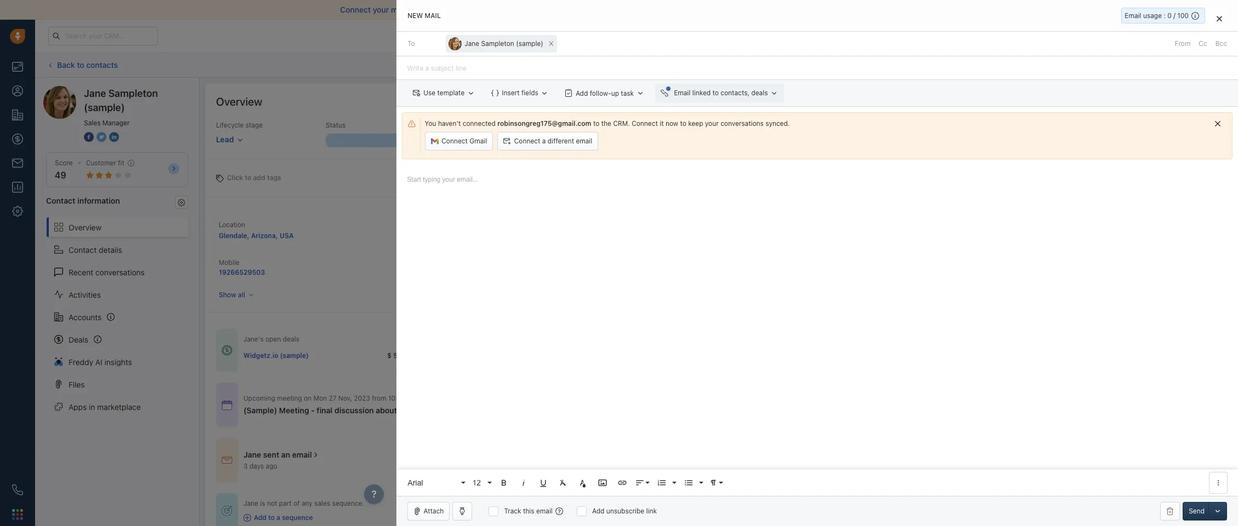 Task type: vqa. For each thing, say whether or not it's contained in the screenshot.
the top achieved
no



Task type: describe. For each thing, give the bounding box(es) containing it.
lead link
[[216, 130, 243, 145]]

use template
[[423, 89, 464, 97]]

ai
[[95, 358, 102, 367]]

the inside × dialog
[[601, 120, 611, 128]]

add to a sequence
[[254, 515, 313, 523]]

show all
[[219, 291, 245, 299]]

underline (⌘u) image
[[538, 479, 548, 489]]

×
[[548, 37, 554, 49]]

contacted link
[[475, 134, 624, 148]]

freddy
[[69, 358, 93, 367]]

paragraph format image
[[708, 479, 718, 489]]

contact for contact information
[[46, 196, 75, 206]]

insights
[[104, 358, 132, 367]]

linked
[[692, 89, 710, 97]]

widgetz.io
[[243, 352, 278, 360]]

new for new mail
[[407, 12, 423, 20]]

from
[[1175, 40, 1191, 48]]

container_wx8msf4aqz5i3rn1 image inside add to a sequence link
[[243, 515, 251, 523]]

row containing widgetz.io (sample)
[[243, 345, 818, 367]]

27
[[329, 395, 337, 403]]

explore plans
[[1031, 31, 1074, 39]]

email linked to contacts, deals
[[674, 89, 768, 97]]

connect left it
[[632, 120, 658, 128]]

template
[[437, 89, 464, 97]]

connected
[[463, 120, 496, 128]]

unordered list image
[[684, 479, 693, 489]]

to right mailbox
[[421, 5, 428, 14]]

activities
[[69, 290, 101, 300]]

follow-
[[590, 89, 611, 97]]

close image
[[1217, 15, 1222, 22]]

score 49
[[55, 159, 73, 180]]

stage
[[245, 121, 263, 129]]

0 horizontal spatial your
[[373, 5, 389, 14]]

deliverability
[[462, 5, 508, 14]]

customer
[[86, 159, 116, 167]]

send
[[1189, 508, 1205, 516]]

conversations.
[[626, 5, 679, 14]]

add for add follow-up task
[[575, 89, 588, 97]]

application containing arial
[[396, 165, 1238, 497]]

is
[[260, 500, 265, 508]]

your
[[938, 32, 951, 39]]

49
[[55, 171, 66, 180]]

none text field inside × dialog
[[560, 35, 562, 53]]

0 horizontal spatial in
[[89, 403, 95, 412]]

the inside upcoming meeting on mon 27 nov, 2023 from 10:00 to 11:00 (sample) meeting - final discussion about the deal
[[399, 407, 411, 416]]

connect your mailbox to improve deliverability and enable 2-way sync of email conversations.
[[340, 5, 679, 14]]

attach button
[[407, 503, 450, 521]]

robinsongreg175@gmail.com
[[497, 120, 591, 128]]

use
[[423, 89, 435, 97]]

insert fields button
[[486, 84, 554, 103]]

tags
[[267, 174, 281, 182]]

add for add unsubscribe link
[[592, 508, 604, 516]]

usa
[[280, 232, 294, 240]]

widgetz.io (sample) link
[[243, 351, 309, 361]]

sales
[[84, 119, 101, 127]]

customize overview button
[[1137, 94, 1222, 110]]

apps in marketplace
[[69, 403, 141, 412]]

mon
[[313, 395, 327, 403]]

about
[[376, 407, 397, 416]]

0 horizontal spatial container_wx8msf4aqz5i3rn1 image
[[222, 506, 232, 517]]

usage
[[1143, 12, 1162, 20]]

status
[[326, 121, 346, 129]]

lifecycle
[[216, 121, 244, 129]]

any
[[302, 500, 312, 508]]

explore plans link
[[1025, 29, 1080, 42]]

connect for connect your mailbox to improve deliverability and enable 2-way sync of email conversations.
[[340, 5, 371, 14]]

final
[[317, 407, 333, 416]]

details
[[99, 245, 122, 255]]

use template button
[[407, 84, 480, 103]]

more misc image
[[1213, 479, 1223, 489]]

italic (⌘i) image
[[518, 479, 528, 489]]

Write a subject line text field
[[396, 57, 1238, 80]]

freddy ai insights
[[69, 358, 132, 367]]

unsubscribe
[[606, 508, 644, 516]]

new link
[[326, 134, 475, 148]]

container_wx8msf4aqz5i3rn1 image for jane sent an email
[[222, 455, 232, 466]]

phone element
[[7, 480, 29, 502]]

fields
[[521, 89, 538, 97]]

:
[[1164, 12, 1166, 20]]

meeting
[[277, 395, 302, 403]]

align image
[[635, 479, 645, 489]]

email inside "jane sent an email 3 days ago"
[[292, 451, 312, 460]]

jane for ×
[[464, 40, 479, 48]]

connect gmail button
[[425, 132, 493, 151]]

connect your mailbox link
[[340, 5, 421, 14]]

fit
[[118, 159, 124, 167]]

sales
[[314, 500, 330, 508]]

back
[[57, 60, 75, 70]]

contact details
[[69, 245, 122, 255]]

Search your CRM... text field
[[48, 27, 158, 45]]

2023
[[354, 395, 370, 403]]

contacts
[[86, 60, 118, 70]]

19266529503 link
[[219, 269, 265, 277]]

arizona,
[[251, 232, 278, 240]]

phone image
[[12, 485, 23, 496]]

0 horizontal spatial deals
[[283, 336, 299, 344]]

back to contacts link
[[46, 56, 118, 74]]

0 horizontal spatial of
[[293, 500, 300, 508]]

way
[[560, 5, 574, 14]]

3
[[243, 463, 248, 471]]

part
[[279, 500, 292, 508]]

customize
[[1154, 98, 1186, 106]]

0 horizontal spatial conversations
[[95, 268, 145, 277]]

link
[[646, 508, 657, 516]]

jane is not part of any sales sequence.
[[243, 500, 364, 508]]

jane for email
[[243, 451, 261, 460]]

1 vertical spatial a
[[277, 515, 280, 523]]

customer fit
[[86, 159, 124, 167]]

your trial ends in 21 days
[[938, 32, 1010, 39]]

connect for connect gmail
[[441, 137, 467, 145]]

sampleton for ×
[[481, 40, 514, 48]]

days for an
[[249, 463, 264, 471]]

explore
[[1031, 31, 1055, 39]]

to left crm.
[[593, 120, 599, 128]]

add unsubscribe link
[[592, 508, 657, 516]]

mailbox
[[391, 5, 419, 14]]

jane's open deals
[[243, 336, 299, 344]]

container_wx8msf4aqz5i3rn1 image for jane's open deals
[[222, 346, 232, 357]]

mng settings image
[[178, 199, 185, 207]]

track
[[504, 508, 521, 516]]



Task type: locate. For each thing, give the bounding box(es) containing it.
mobile
[[219, 259, 240, 267]]

$
[[387, 352, 391, 360]]

email usage : 0 / 100
[[1125, 12, 1189, 20]]

the down 10:00
[[399, 407, 411, 416]]

1 vertical spatial deals
[[283, 336, 299, 344]]

a left different at top left
[[542, 137, 545, 145]]

add follow-up task button
[[559, 84, 650, 103], [559, 84, 650, 103]]

cc
[[1199, 40, 1207, 48]]

10:00
[[388, 395, 406, 403]]

None text field
[[560, 35, 562, 53]]

0 vertical spatial your
[[373, 5, 389, 14]]

0 horizontal spatial overview
[[69, 223, 102, 232]]

1 horizontal spatial of
[[595, 5, 603, 14]]

container_wx8msf4aqz5i3rn1 image left upcoming on the bottom of the page
[[222, 400, 232, 411]]

your left mailbox
[[373, 5, 389, 14]]

overview up contact details
[[69, 223, 102, 232]]

clear formatting image
[[558, 479, 568, 489]]

to inside button
[[712, 89, 718, 97]]

1 vertical spatial days
[[249, 463, 264, 471]]

conversations down details
[[95, 268, 145, 277]]

0 vertical spatial deals
[[751, 89, 768, 97]]

and
[[510, 5, 523, 14]]

your inside × dialog
[[705, 120, 719, 128]]

connect inside button
[[514, 137, 540, 145]]

container_wx8msf4aqz5i3rn1 image
[[222, 346, 232, 357], [222, 400, 232, 411], [222, 455, 232, 466]]

email left linked
[[674, 89, 690, 97]]

jane for part
[[243, 500, 258, 508]]

1 horizontal spatial conversations
[[721, 120, 764, 128]]

1 vertical spatial conversations
[[95, 268, 145, 277]]

mobile 19266529503
[[219, 259, 265, 277]]

days for ends
[[997, 32, 1010, 39]]

discussion
[[334, 407, 374, 416]]

freshworks switcher image
[[12, 510, 23, 521]]

contacted
[[536, 137, 570, 145]]

1 horizontal spatial in
[[982, 32, 987, 39]]

deals right contacts,
[[751, 89, 768, 97]]

0 vertical spatial of
[[595, 5, 603, 14]]

email right this
[[536, 508, 553, 516]]

application
[[396, 165, 1238, 497]]

0 vertical spatial in
[[982, 32, 987, 39]]

connect a different email button
[[497, 132, 598, 151]]

sequence
[[282, 515, 313, 523]]

insert fields
[[502, 89, 538, 97]]

1 horizontal spatial email
[[1125, 12, 1141, 20]]

(sample) for sales
[[84, 102, 125, 114]]

49 button
[[55, 171, 66, 180]]

crm.
[[613, 120, 630, 128]]

lifecycle stage
[[216, 121, 263, 129]]

1 vertical spatial (sample)
[[84, 102, 125, 114]]

email image
[[1130, 31, 1137, 40]]

(sample) inside jane sampleton (sample) sales manager
[[84, 102, 125, 114]]

container_wx8msf4aqz5i3rn1 image left is
[[222, 506, 232, 517]]

sampleton inside jane sampleton (sample) sales manager
[[108, 88, 158, 99]]

show
[[219, 291, 236, 299]]

deals right the open
[[283, 336, 299, 344]]

row
[[243, 345, 818, 367]]

× link
[[546, 35, 557, 52]]

mail
[[424, 12, 440, 20]]

widgetz.io (sample)
[[243, 352, 309, 360]]

add
[[253, 174, 265, 182]]

1 horizontal spatial deals
[[751, 89, 768, 97]]

1 horizontal spatial a
[[542, 137, 545, 145]]

in right apps
[[89, 403, 95, 412]]

jane up "3"
[[243, 451, 261, 460]]

(sample) down the open
[[280, 352, 309, 360]]

glendale, arizona, usa link
[[219, 232, 294, 240]]

your
[[373, 5, 389, 14], [705, 120, 719, 128]]

add left 'unsubscribe'
[[592, 508, 604, 516]]

keep
[[688, 120, 703, 128]]

jane left is
[[243, 500, 258, 508]]

0 vertical spatial (sample)
[[516, 40, 543, 48]]

in
[[982, 32, 987, 39], [89, 403, 95, 412]]

overview up lifecycle stage
[[216, 95, 262, 108]]

jane inside jane sampleton (sample) sales manager
[[84, 88, 106, 99]]

back to contacts
[[57, 60, 118, 70]]

jane inside "jane sent an email 3 days ago"
[[243, 451, 261, 460]]

new inside × dialog
[[407, 12, 423, 20]]

100
[[1177, 12, 1189, 20]]

text color image
[[578, 479, 588, 489]]

up
[[611, 89, 619, 97]]

0 vertical spatial sampleton
[[481, 40, 514, 48]]

× dialog
[[396, 0, 1238, 527]]

jane sampleton (sample) ×
[[464, 37, 554, 49]]

email for email linked to contacts, deals
[[674, 89, 690, 97]]

attach
[[424, 508, 444, 516]]

click to add tags
[[227, 174, 281, 182]]

insert link (⌘k) image
[[617, 479, 627, 489]]

1 vertical spatial overview
[[69, 223, 102, 232]]

jane inside jane sampleton (sample) ×
[[464, 40, 479, 48]]

1 vertical spatial in
[[89, 403, 95, 412]]

the
[[601, 120, 611, 128], [399, 407, 411, 416]]

jane down deliverability
[[464, 40, 479, 48]]

to right linked
[[712, 89, 718, 97]]

jane sampleton (sample) sales manager
[[84, 88, 158, 127]]

0 vertical spatial the
[[601, 120, 611, 128]]

(sample) inside row
[[280, 352, 309, 360]]

insert
[[502, 89, 519, 97]]

/
[[1174, 12, 1176, 20]]

0 horizontal spatial email
[[674, 89, 690, 97]]

1 vertical spatial sampleton
[[108, 88, 158, 99]]

improve
[[430, 5, 460, 14]]

of right sync
[[595, 5, 603, 14]]

to left add
[[245, 174, 251, 182]]

twitter circled image
[[97, 132, 106, 143]]

enable
[[525, 5, 550, 14]]

container_wx8msf4aqz5i3rn1 image left "3"
[[222, 455, 232, 466]]

1 vertical spatial new
[[397, 137, 411, 145]]

to right "now"
[[680, 120, 686, 128]]

jane's
[[243, 336, 264, 344]]

0 vertical spatial email
[[1125, 12, 1141, 20]]

add down is
[[254, 515, 267, 523]]

0 horizontal spatial days
[[249, 463, 264, 471]]

1 vertical spatial of
[[293, 500, 300, 508]]

close image
[[1222, 7, 1227, 13]]

0 vertical spatial days
[[997, 32, 1010, 39]]

11:00
[[416, 395, 432, 403]]

jane for sales
[[84, 88, 106, 99]]

1 vertical spatial contact
[[69, 245, 97, 255]]

new for new
[[397, 137, 411, 145]]

send button
[[1183, 503, 1211, 521]]

contact up recent
[[69, 245, 97, 255]]

(sample) for ×
[[516, 40, 543, 48]]

connect down robinsongreg175@gmail.com
[[514, 137, 540, 145]]

(sample) inside jane sampleton (sample) ×
[[516, 40, 543, 48]]

to right back
[[77, 60, 84, 70]]

files
[[69, 380, 85, 390]]

sampleton inside jane sampleton (sample) ×
[[481, 40, 514, 48]]

1 vertical spatial your
[[705, 120, 719, 128]]

1 horizontal spatial container_wx8msf4aqz5i3rn1 image
[[243, 515, 251, 523]]

to inside "link"
[[77, 60, 84, 70]]

email inside button
[[674, 89, 690, 97]]

0 vertical spatial contact
[[46, 196, 75, 206]]

2 horizontal spatial (sample)
[[516, 40, 543, 48]]

sampleton
[[481, 40, 514, 48], [108, 88, 158, 99]]

1 vertical spatial container_wx8msf4aqz5i3rn1 image
[[222, 400, 232, 411]]

apps
[[69, 403, 87, 412]]

0 horizontal spatial sampleton
[[108, 88, 158, 99]]

bold (⌘b) image
[[499, 479, 509, 489]]

sampleton down connect your mailbox to improve deliverability and enable 2-way sync of email conversations.
[[481, 40, 514, 48]]

0 horizontal spatial a
[[277, 515, 280, 523]]

email inside button
[[576, 137, 592, 145]]

0 horizontal spatial (sample)
[[84, 102, 125, 114]]

connect
[[340, 5, 371, 14], [632, 120, 658, 128], [441, 137, 467, 145], [514, 137, 540, 145]]

2 container_wx8msf4aqz5i3rn1 image from the top
[[222, 400, 232, 411]]

location glendale, arizona, usa
[[219, 221, 294, 240]]

0 vertical spatial conversations
[[721, 120, 764, 128]]

email for email usage : 0 / 100
[[1125, 12, 1141, 20]]

to inside upcoming meeting on mon 27 nov, 2023 from 10:00 to 11:00 (sample) meeting - final discussion about the deal
[[408, 395, 414, 403]]

jane down contacts
[[84, 88, 106, 99]]

3 container_wx8msf4aqz5i3rn1 image from the top
[[222, 455, 232, 466]]

0 vertical spatial container_wx8msf4aqz5i3rn1 image
[[222, 346, 232, 357]]

nov,
[[338, 395, 352, 403]]

sampleton for sales
[[108, 88, 158, 99]]

deals inside button
[[751, 89, 768, 97]]

now
[[666, 120, 678, 128]]

track this email
[[504, 508, 553, 516]]

12
[[472, 479, 481, 488]]

score
[[55, 159, 73, 167]]

1 horizontal spatial days
[[997, 32, 1010, 39]]

sent
[[263, 451, 279, 460]]

1 horizontal spatial overview
[[216, 95, 262, 108]]

1 horizontal spatial your
[[705, 120, 719, 128]]

(sample) up manager on the top
[[84, 102, 125, 114]]

email right an
[[292, 451, 312, 460]]

connect gmail
[[441, 137, 487, 145]]

connect down haven't
[[441, 137, 467, 145]]

in left the 21
[[982, 32, 987, 39]]

this
[[523, 508, 534, 516]]

container_wx8msf4aqz5i3rn1 image for upcoming meeting on mon 27 nov, 2023 from 10:00 to 11:00
[[222, 400, 232, 411]]

days right "3"
[[249, 463, 264, 471]]

to down not
[[268, 515, 275, 523]]

container_wx8msf4aqz5i3rn1 image
[[222, 506, 232, 517], [243, 515, 251, 523]]

not
[[267, 500, 277, 508]]

add to a sequence link
[[243, 514, 364, 523]]

email
[[605, 5, 624, 14], [576, 137, 592, 145], [292, 451, 312, 460], [536, 508, 553, 516]]

email right sync
[[605, 5, 624, 14]]

connect inside "button"
[[441, 137, 467, 145]]

2 horizontal spatial add
[[592, 508, 604, 516]]

0 vertical spatial a
[[542, 137, 545, 145]]

2 vertical spatial container_wx8msf4aqz5i3rn1 image
[[222, 455, 232, 466]]

contact for contact details
[[69, 245, 97, 255]]

a down not
[[277, 515, 280, 523]]

email right different at top left
[[576, 137, 592, 145]]

insert image (⌘p) image
[[597, 479, 607, 489]]

it
[[660, 120, 664, 128]]

your right keep
[[705, 120, 719, 128]]

1 horizontal spatial the
[[601, 120, 611, 128]]

0 vertical spatial new
[[407, 12, 423, 20]]

conversations
[[721, 120, 764, 128], [95, 268, 145, 277]]

a inside button
[[542, 137, 545, 145]]

container_wx8msf4aqz5i3rn1 image left widgetz.io
[[222, 346, 232, 357]]

1 vertical spatial email
[[674, 89, 690, 97]]

sampleton up manager on the top
[[108, 88, 158, 99]]

days right the 21
[[997, 32, 1010, 39]]

gmail
[[469, 137, 487, 145]]

recent
[[69, 268, 93, 277]]

1 container_wx8msf4aqz5i3rn1 image from the top
[[222, 346, 232, 357]]

connect for connect a different email
[[514, 137, 540, 145]]

on
[[304, 395, 312, 403]]

task
[[621, 89, 634, 97]]

overview
[[1188, 98, 1216, 106]]

container_wx8msf4aqz5i3rn1 image left add to a sequence
[[243, 515, 251, 523]]

1 horizontal spatial add
[[575, 89, 588, 97]]

connect left mailbox
[[340, 5, 371, 14]]

bcc
[[1215, 40, 1227, 48]]

email left usage
[[1125, 12, 1141, 20]]

1 horizontal spatial sampleton
[[481, 40, 514, 48]]

0 vertical spatial overview
[[216, 95, 262, 108]]

1 vertical spatial the
[[399, 407, 411, 416]]

2 vertical spatial (sample)
[[280, 352, 309, 360]]

5,600
[[393, 352, 412, 360]]

1 horizontal spatial (sample)
[[280, 352, 309, 360]]

linkedin circled image
[[109, 132, 119, 143]]

upcoming meeting on mon 27 nov, 2023 from 10:00 to 11:00 (sample) meeting - final discussion about the deal
[[243, 395, 432, 416]]

sequence.
[[332, 500, 364, 508]]

ordered list image
[[657, 479, 667, 489]]

add for add to a sequence
[[254, 515, 267, 523]]

0 horizontal spatial add
[[254, 515, 267, 523]]

conversations inside × dialog
[[721, 120, 764, 128]]

new
[[407, 12, 423, 20], [397, 137, 411, 145]]

of left any
[[293, 500, 300, 508]]

conversations down contacts,
[[721, 120, 764, 128]]

0 horizontal spatial the
[[399, 407, 411, 416]]

facebook circled image
[[84, 132, 94, 143]]

click
[[227, 174, 243, 182]]

(sample) left the "×" link on the top left
[[516, 40, 543, 48]]

to left "11:00" in the left bottom of the page
[[408, 395, 414, 403]]

you
[[425, 120, 436, 128]]

the left crm.
[[601, 120, 611, 128]]

add left follow- on the left of page
[[575, 89, 588, 97]]

contact down 49 button
[[46, 196, 75, 206]]

days inside "jane sent an email 3 days ago"
[[249, 463, 264, 471]]

-
[[311, 407, 315, 416]]



